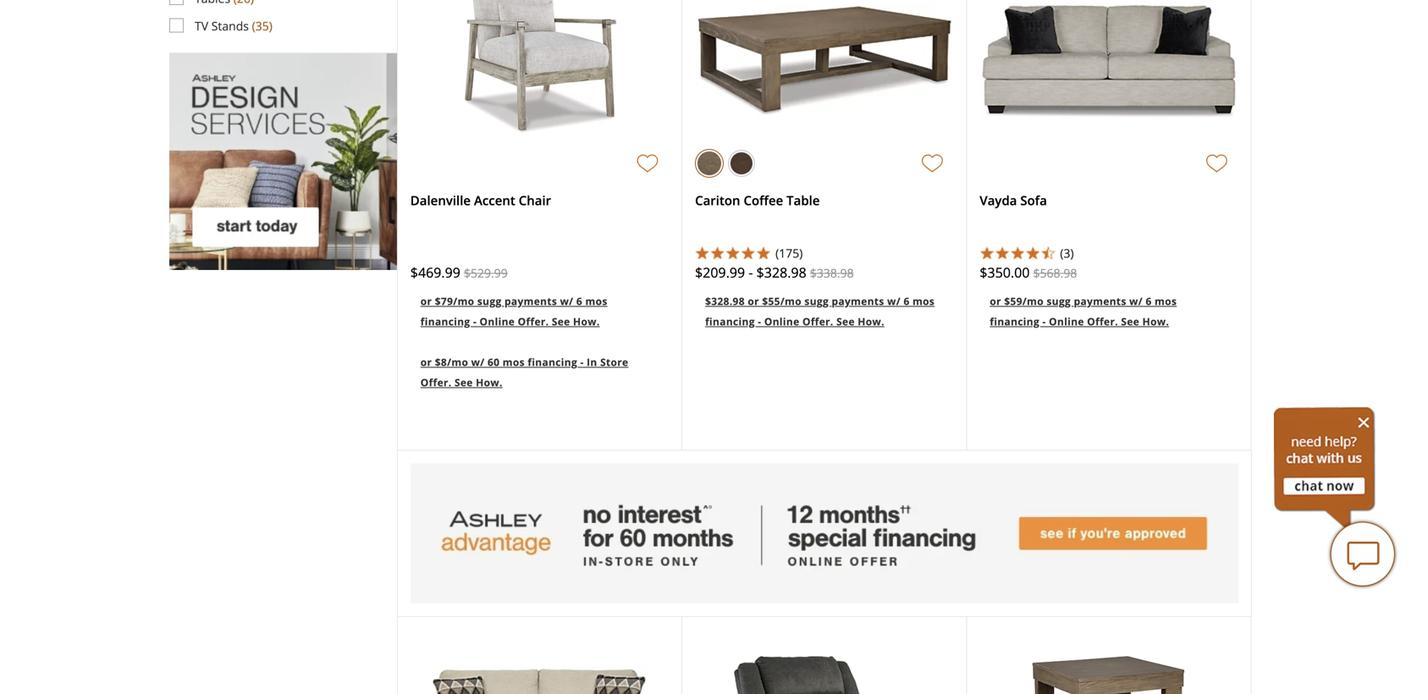 Task type: locate. For each thing, give the bounding box(es) containing it.
sugg
[[477, 294, 502, 308], [805, 294, 829, 308], [1047, 294, 1071, 308]]

1 horizontal spatial $328.98
[[757, 263, 807, 282]]

0 horizontal spatial $328.98
[[705, 294, 745, 308]]

how. down (3) link
[[1143, 315, 1169, 329]]

$469.99 $529.99
[[410, 263, 508, 282]]

financing down the '$79/mo'
[[421, 315, 470, 329]]

$328.98 down $209.99 at the top of the page
[[705, 294, 745, 308]]

sugg inside 'or $79/mo sugg payments w/ 6 mos financing - online offer. see how.'
[[477, 294, 502, 308]]

$59/mo
[[1004, 294, 1044, 308]]

dalenville accent chair, , large image
[[459, 0, 620, 138]]

2 horizontal spatial 6
[[1146, 294, 1152, 308]]

sugg down the "$568.98"
[[1047, 294, 1071, 308]]

6
[[576, 294, 583, 308], [904, 294, 910, 308], [1146, 294, 1152, 308]]

w/
[[560, 294, 574, 308], [887, 294, 901, 308], [1130, 294, 1143, 308], [471, 355, 485, 369]]

- inside $328.98 or $55/mo sugg payments w/ 6 mos financing - online offer. see how.
[[758, 315, 761, 329]]

(3)
[[1060, 245, 1074, 261]]

vayda
[[980, 192, 1017, 209]]

or $79/mo sugg payments w/ 6 mos financing - online offer. see how. button
[[410, 280, 669, 341]]

$568.98
[[1033, 265, 1077, 281]]

$209.99
[[695, 263, 745, 282]]

w/ down (3) link
[[1130, 294, 1143, 308]]

3 payments from the left
[[1074, 294, 1127, 308]]

mos inside the or $59/mo sugg payments w/ 6 mos financing - online offer. see how.
[[1155, 294, 1177, 308]]

financing down $59/mo
[[990, 315, 1040, 329]]

see
[[552, 315, 570, 329], [837, 315, 855, 329], [1121, 315, 1140, 329], [455, 376, 473, 389]]

see down (3) link
[[1121, 315, 1140, 329]]

or left $8/mo
[[421, 355, 432, 369]]

financing left the in
[[528, 355, 577, 369]]

1 horizontal spatial online
[[764, 315, 800, 329]]

2 horizontal spatial sugg
[[1047, 294, 1071, 308]]

0 horizontal spatial 6
[[576, 294, 583, 308]]

how. down (175) link
[[858, 315, 885, 329]]

$328.98
[[757, 263, 807, 282], [705, 294, 745, 308]]

3 online from the left
[[1049, 315, 1084, 329]]

- left the in
[[580, 355, 584, 369]]

how. up the in
[[573, 315, 600, 329]]

- down the '$79/mo'
[[473, 315, 477, 329]]

sugg inside the or $59/mo sugg payments w/ 6 mos financing - online offer. see how.
[[1047, 294, 1071, 308]]

online
[[480, 315, 515, 329], [764, 315, 800, 329], [1049, 315, 1084, 329]]

coffee
[[744, 192, 783, 209]]

see down $8/mo
[[455, 376, 473, 389]]

4.8 image
[[695, 246, 771, 259]]

online inside 'or $79/mo sugg payments w/ 6 mos financing - online offer. see how.'
[[480, 315, 515, 329]]

3 6 from the left
[[1146, 294, 1152, 308]]

2 horizontal spatial payments
[[1074, 294, 1127, 308]]

6 down (3) link
[[1146, 294, 1152, 308]]

1 vertical spatial $328.98
[[705, 294, 745, 308]]

2 sugg from the left
[[805, 294, 829, 308]]

cariton
[[695, 192, 740, 209]]

w/ left 60
[[471, 355, 485, 369]]

cariton end table, gray, large image
[[1029, 653, 1189, 694]]

-
[[749, 263, 753, 282], [473, 315, 477, 329], [758, 315, 761, 329], [1043, 315, 1046, 329], [580, 355, 584, 369]]

financing
[[421, 315, 470, 329], [705, 315, 755, 329], [990, 315, 1040, 329], [528, 355, 577, 369]]

see down $338.98
[[837, 315, 855, 329]]

2 horizontal spatial online
[[1049, 315, 1084, 329]]

1 sugg from the left
[[477, 294, 502, 308]]

or left $55/mo
[[748, 294, 759, 308]]

sugg down $338.98
[[805, 294, 829, 308]]

$328.98 or $55/mo sugg payments w/ 6 mos financing - online offer. see how.
[[705, 294, 935, 329]]

3 sugg from the left
[[1047, 294, 1071, 308]]

6 inside 'or $79/mo sugg payments w/ 6 mos financing - online offer. see how.'
[[576, 294, 583, 308]]

offer.
[[518, 315, 549, 329], [803, 315, 834, 329], [1087, 315, 1118, 329], [421, 376, 452, 389]]

payments inside 'or $79/mo sugg payments w/ 6 mos financing - online offer. see how.'
[[505, 294, 557, 308]]

payments down the "$568.98"
[[1074, 294, 1127, 308]]

or $8/mo w/ 60 mos financing - in store offer. see how.
[[421, 355, 629, 389]]

- down $209.99 - $328.98 $338.98
[[758, 315, 761, 329]]

online down $55/mo
[[764, 315, 800, 329]]

accent
[[474, 192, 515, 209]]

or inside 'or $79/mo sugg payments w/ 6 mos financing - online offer. see how.'
[[421, 294, 432, 308]]

how.
[[573, 315, 600, 329], [858, 315, 885, 329], [1143, 315, 1169, 329], [476, 376, 503, 389]]

payments for $350.00
[[1074, 294, 1127, 308]]

or $8/mo w/ 60 mos financing - in store offer. see how. button
[[410, 341, 669, 402]]

chat bubble mobile view image
[[1329, 521, 1397, 588]]

mos right 60
[[503, 355, 525, 369]]

store
[[600, 355, 629, 369]]

keensburg oversized power recliner, smoke, large image
[[731, 653, 918, 694]]

w/ inside the or $59/mo sugg payments w/ 6 mos financing - online offer. see how.
[[1130, 294, 1143, 308]]

payments down $338.98
[[832, 294, 884, 308]]

1 horizontal spatial 6
[[904, 294, 910, 308]]

online for $469.99
[[480, 315, 515, 329]]

6 up or $8/mo w/ 60 mos financing - in store offer. see how. button
[[576, 294, 583, 308]]

payments inside the or $59/mo sugg payments w/ 6 mos financing - online offer. see how.
[[1074, 294, 1127, 308]]

$328.98 down (175)
[[757, 263, 807, 282]]

$8/mo
[[435, 355, 468, 369]]

1 horizontal spatial payments
[[832, 294, 884, 308]]

w/ down (175) link
[[887, 294, 901, 308]]

see up or $8/mo w/ 60 mos financing - in store offer. see how. button
[[552, 315, 570, 329]]

6 down (175) link
[[904, 294, 910, 308]]

(3) link
[[1060, 245, 1238, 262]]

2 6 from the left
[[904, 294, 910, 308]]

payments
[[505, 294, 557, 308], [832, 294, 884, 308], [1074, 294, 1127, 308]]

offer. inside or $8/mo w/ 60 mos financing - in store offer. see how.
[[421, 376, 452, 389]]

stands
[[211, 18, 249, 34]]

sugg for $469.99
[[477, 294, 502, 308]]

(35)
[[252, 18, 273, 34]]

how. inside or $8/mo w/ 60 mos financing - in store offer. see how.
[[476, 376, 503, 389]]

see inside $328.98 or $55/mo sugg payments w/ 6 mos financing - online offer. see how.
[[837, 315, 855, 329]]

online inside the or $59/mo sugg payments w/ 6 mos financing - online offer. see how.
[[1049, 315, 1084, 329]]

or $79/mo sugg payments w/ 6 mos financing - online offer. see how.
[[421, 294, 608, 329]]

payments inside $328.98 or $55/mo sugg payments w/ 6 mos financing - online offer. see how.
[[832, 294, 884, 308]]

online up 60
[[480, 315, 515, 329]]

mos up the in
[[585, 294, 608, 308]]

financing down $209.99 at the top of the page
[[705, 315, 755, 329]]

tv stands (35)
[[195, 18, 273, 34]]

or
[[421, 294, 432, 308], [748, 294, 759, 308], [990, 294, 1001, 308], [421, 355, 432, 369]]

2 payments from the left
[[832, 294, 884, 308]]

- down $59/mo
[[1043, 315, 1046, 329]]

mos inside or $8/mo w/ 60 mos financing - in store offer. see how.
[[503, 355, 525, 369]]

1 payments from the left
[[505, 294, 557, 308]]

financing inside $328.98 or $55/mo sugg payments w/ 6 mos financing - online offer. see how.
[[705, 315, 755, 329]]

1 horizontal spatial sugg
[[805, 294, 829, 308]]

offer. inside 'or $79/mo sugg payments w/ 6 mos financing - online offer. see how.'
[[518, 315, 549, 329]]

how. down 60
[[476, 376, 503, 389]]

mos down (3) link
[[1155, 294, 1177, 308]]

1 online from the left
[[480, 315, 515, 329]]

(175) link
[[776, 245, 954, 262]]

w/ up or $8/mo w/ 60 mos financing - in store offer. see how. button
[[560, 294, 574, 308]]

online down the "$568.98"
[[1049, 315, 1084, 329]]

6 inside the or $59/mo sugg payments w/ 6 mos financing - online offer. see how.
[[1146, 294, 1152, 308]]

or inside or $8/mo w/ 60 mos financing - in store offer. see how.
[[421, 355, 432, 369]]

0 horizontal spatial sugg
[[477, 294, 502, 308]]

0 horizontal spatial online
[[480, 315, 515, 329]]

or left $59/mo
[[990, 294, 1001, 308]]

mos
[[585, 294, 608, 308], [913, 294, 935, 308], [1155, 294, 1177, 308], [503, 355, 525, 369]]

2 online from the left
[[764, 315, 800, 329]]

mos down (175) link
[[913, 294, 935, 308]]

0 horizontal spatial payments
[[505, 294, 557, 308]]

- inside or $8/mo w/ 60 mos financing - in store offer. see how.
[[580, 355, 584, 369]]

1 6 from the left
[[576, 294, 583, 308]]

or inside the or $59/mo sugg payments w/ 6 mos financing - online offer. see how.
[[990, 294, 1001, 308]]

abinger sofa, natural, large image
[[410, 666, 669, 694]]

- inside the or $59/mo sugg payments w/ 6 mos financing - online offer. see how.
[[1043, 315, 1046, 329]]

or left the '$79/mo'
[[421, 294, 432, 308]]

sugg inside $328.98 or $55/mo sugg payments w/ 6 mos financing - online offer. see how.
[[805, 294, 829, 308]]

payments down $529.99
[[505, 294, 557, 308]]

sugg down $529.99
[[477, 294, 502, 308]]

$469.99
[[410, 263, 460, 282]]



Task type: vqa. For each thing, say whether or not it's contained in the screenshot.
"stands"
yes



Task type: describe. For each thing, give the bounding box(es) containing it.
$338.98
[[810, 265, 854, 281]]

sugg for $350.00
[[1047, 294, 1071, 308]]

vayda sofa link
[[980, 192, 1047, 209]]

or $59/mo sugg payments w/ 6 mos financing - online offer. see how.
[[990, 294, 1177, 329]]

offer. inside the or $59/mo sugg payments w/ 6 mos financing - online offer. see how.
[[1087, 315, 1118, 329]]

$350.00
[[980, 263, 1030, 282]]

$209.99 - $328.98 $338.98
[[695, 263, 854, 282]]

$55/mo
[[762, 294, 802, 308]]

how. inside the or $59/mo sugg payments w/ 6 mos financing - online offer. see how.
[[1143, 315, 1169, 329]]

$529.99
[[464, 265, 508, 281]]

see inside 'or $79/mo sugg payments w/ 6 mos financing - online offer. see how.'
[[552, 315, 570, 329]]

table
[[787, 192, 820, 209]]

$328.98 inside $328.98 or $55/mo sugg payments w/ 6 mos financing - online offer. see how.
[[705, 294, 745, 308]]

6 for $469.99
[[576, 294, 583, 308]]

dalenville accent chair link
[[410, 192, 551, 209]]

dialogue message for liveperson image
[[1274, 407, 1376, 529]]

- down 4.8 image
[[749, 263, 753, 282]]

online inside $328.98 or $55/mo sugg payments w/ 6 mos financing - online offer. see how.
[[764, 315, 800, 329]]

how. inside 'or $79/mo sugg payments w/ 6 mos financing - online offer. see how.'
[[573, 315, 600, 329]]

dalenville
[[410, 192, 471, 209]]

0 vertical spatial $328.98
[[757, 263, 807, 282]]

w/ inside or $8/mo w/ 60 mos financing - in store offer. see how.
[[471, 355, 485, 369]]

- inside 'or $79/mo sugg payments w/ 6 mos financing - online offer. see how.'
[[473, 315, 477, 329]]

financing inside or $8/mo w/ 60 mos financing - in store offer. see how.
[[528, 355, 577, 369]]

online for $350.00
[[1049, 315, 1084, 329]]

cariton coffee table
[[695, 192, 820, 209]]

$328.98 or $55/mo sugg payments w/ 6 mos financing - online offer. see how. button
[[695, 280, 954, 341]]

$79/mo
[[435, 294, 474, 308]]

financing inside 'or $79/mo sugg payments w/ 6 mos financing - online offer. see how.'
[[421, 315, 470, 329]]

or inside $328.98 or $55/mo sugg payments w/ 6 mos financing - online offer. see how.
[[748, 294, 759, 308]]

4.3 image
[[980, 246, 1056, 259]]

vayda sofa
[[980, 192, 1047, 209]]

sofa
[[1020, 192, 1047, 209]]

how. inside $328.98 or $55/mo sugg payments w/ 6 mos financing - online offer. see how.
[[858, 315, 885, 329]]

ashley advantage financing image
[[410, 464, 1238, 604]]

offer. inside $328.98 or $55/mo sugg payments w/ 6 mos financing - online offer. see how.
[[803, 315, 834, 329]]

mos inside 'or $79/mo sugg payments w/ 6 mos financing - online offer. see how.'
[[585, 294, 608, 308]]

payments for $469.99
[[505, 294, 557, 308]]

6 for $350.00
[[1146, 294, 1152, 308]]

in
[[587, 355, 597, 369]]

dalenville accent chair
[[410, 192, 551, 209]]

(175)
[[776, 245, 803, 261]]

w/ inside 'or $79/mo sugg payments w/ 6 mos financing - online offer. see how.'
[[560, 294, 574, 308]]

$350.00 $568.98
[[980, 263, 1077, 282]]

or for or $79/mo sugg payments w/ 6 mos financing - online offer. see how.
[[421, 294, 432, 308]]

financing inside the or $59/mo sugg payments w/ 6 mos financing - online offer. see how.
[[990, 315, 1040, 329]]

60
[[488, 355, 500, 369]]

see inside or $8/mo w/ 60 mos financing - in store offer. see how.
[[455, 376, 473, 389]]

mos inside $328.98 or $55/mo sugg payments w/ 6 mos financing - online offer. see how.
[[913, 294, 935, 308]]

or $59/mo sugg payments w/ 6 mos financing - online offer. see how. button
[[980, 280, 1238, 341]]

6 inside $328.98 or $55/mo sugg payments w/ 6 mos financing - online offer. see how.
[[904, 294, 910, 308]]

w/ inside $328.98 or $55/mo sugg payments w/ 6 mos financing - online offer. see how.
[[887, 294, 901, 308]]

or for or $8/mo w/ 60 mos financing - in store offer. see how.
[[421, 355, 432, 369]]

vayda sofa, , large image
[[980, 2, 1238, 121]]

see inside the or $59/mo sugg payments w/ 6 mos financing - online offer. see how.
[[1121, 315, 1140, 329]]

chair
[[519, 192, 551, 209]]

or for or $59/mo sugg payments w/ 6 mos financing - online offer. see how.
[[990, 294, 1001, 308]]

cariton coffee table, gray, large image
[[695, 4, 954, 120]]

cariton coffee table link
[[695, 192, 820, 209]]

tv
[[195, 18, 208, 34]]



